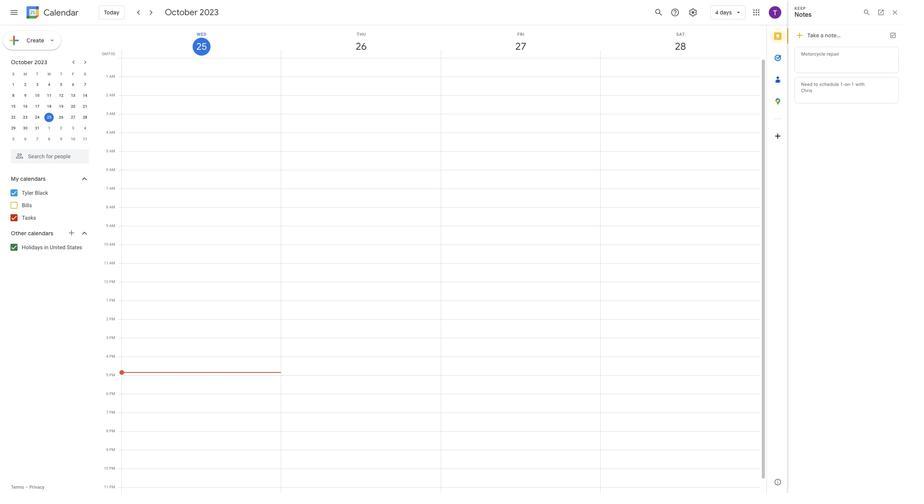 Task type: locate. For each thing, give the bounding box(es) containing it.
calendar element
[[25, 5, 79, 22]]

1 vertical spatial 26
[[59, 115, 63, 120]]

5 pm from the top
[[109, 355, 115, 359]]

10 pm
[[104, 467, 115, 471]]

6 for 6 pm
[[106, 392, 108, 396]]

november 9 element
[[57, 135, 66, 144]]

11 am from the top
[[109, 261, 115, 265]]

1 up 2 am
[[106, 74, 108, 79]]

11 for 11 element
[[47, 93, 51, 98]]

1
[[106, 74, 108, 79], [12, 83, 14, 87], [48, 126, 50, 130], [106, 299, 108, 303]]

november 8 element
[[45, 135, 54, 144]]

2
[[24, 83, 26, 87], [106, 93, 108, 97], [60, 126, 62, 130], [106, 317, 108, 322]]

tab list
[[767, 25, 789, 472]]

1 vertical spatial calendars
[[28, 230, 53, 237]]

1 up 15
[[12, 83, 14, 87]]

11 pm from the top
[[109, 467, 115, 471]]

12 element
[[57, 91, 66, 100]]

am for 1 am
[[109, 74, 115, 79]]

0 vertical spatial 2023
[[200, 7, 219, 18]]

2 down "26" element
[[60, 126, 62, 130]]

26
[[355, 40, 366, 53], [59, 115, 63, 120]]

1 horizontal spatial 27
[[515, 40, 526, 53]]

other calendars button
[[2, 227, 97, 240]]

am down 1 am
[[109, 93, 115, 97]]

2 pm from the top
[[109, 299, 115, 303]]

pm down the 10 pm
[[109, 485, 115, 490]]

0 horizontal spatial t
[[36, 72, 38, 76]]

wed
[[197, 32, 207, 37]]

11 down november 4 element
[[83, 137, 87, 141]]

3 down 2 am
[[106, 112, 108, 116]]

8 pm
[[106, 429, 115, 434]]

am down 8 am
[[109, 224, 115, 228]]

calendars
[[20, 176, 46, 183], [28, 230, 53, 237]]

21
[[83, 104, 87, 109]]

4 for 4 am
[[106, 130, 108, 135]]

1 vertical spatial october 2023
[[11, 59, 47, 66]]

25
[[196, 40, 207, 53], [47, 115, 51, 120]]

8 up 15
[[12, 93, 14, 98]]

29
[[11, 126, 16, 130]]

8 down '7 am'
[[106, 205, 108, 209]]

3 up 4 pm
[[106, 336, 108, 340]]

pm down 4 pm
[[109, 373, 115, 378]]

0 vertical spatial 27
[[515, 40, 526, 53]]

28 inside row
[[83, 115, 87, 120]]

2 for 2 pm
[[106, 317, 108, 322]]

2 for november 2 element
[[60, 126, 62, 130]]

november 10 element
[[68, 135, 78, 144]]

october 2023 up wed
[[165, 7, 219, 18]]

november 4 element
[[80, 124, 90, 133]]

25 link
[[193, 38, 211, 56]]

am for 11 am
[[109, 261, 115, 265]]

4 for 4 days
[[715, 9, 719, 16]]

6 for november 6 element in the left of the page
[[24, 137, 26, 141]]

7 down 6 pm at the left bottom of page
[[106, 411, 108, 415]]

am down 4 am
[[109, 149, 115, 153]]

18 element
[[45, 102, 54, 111]]

0 horizontal spatial s
[[12, 72, 15, 76]]

1 horizontal spatial 2023
[[200, 7, 219, 18]]

am for 10 am
[[109, 243, 115, 247]]

4 down the '28' element on the top of the page
[[84, 126, 86, 130]]

9 pm from the top
[[109, 429, 115, 434]]

row group
[[7, 79, 91, 145]]

pm
[[109, 280, 115, 284], [109, 299, 115, 303], [109, 317, 115, 322], [109, 336, 115, 340], [109, 355, 115, 359], [109, 373, 115, 378], [109, 392, 115, 396], [109, 411, 115, 415], [109, 429, 115, 434], [109, 448, 115, 452], [109, 467, 115, 471], [109, 485, 115, 490]]

10 am from the top
[[109, 243, 115, 247]]

0 horizontal spatial october
[[11, 59, 33, 66]]

27 down the fri at the top of page
[[515, 40, 526, 53]]

october 2023
[[165, 7, 219, 18], [11, 59, 47, 66]]

t left w
[[36, 72, 38, 76]]

9 up the 10 pm
[[106, 448, 108, 452]]

9
[[24, 93, 26, 98], [60, 137, 62, 141], [106, 224, 108, 228], [106, 448, 108, 452]]

9 down november 2 element
[[60, 137, 62, 141]]

6 down 5 pm
[[106, 392, 108, 396]]

13
[[71, 93, 75, 98]]

october up m
[[11, 59, 33, 66]]

0 vertical spatial 25
[[196, 40, 207, 53]]

6 pm from the top
[[109, 373, 115, 378]]

pm down 1 pm
[[109, 317, 115, 322]]

7 for 7 am
[[106, 186, 108, 191]]

1 vertical spatial october
[[11, 59, 33, 66]]

25 down 18 element
[[47, 115, 51, 120]]

november 1 element
[[45, 124, 54, 133]]

7 am from the top
[[109, 186, 115, 191]]

5 am from the top
[[109, 149, 115, 153]]

sat
[[677, 32, 685, 37]]

0 horizontal spatial 28
[[83, 115, 87, 120]]

1 t from the left
[[36, 72, 38, 76]]

30
[[23, 126, 28, 130]]

am up 12 pm
[[109, 261, 115, 265]]

31 element
[[33, 124, 42, 133]]

12 down 11 am
[[104, 280, 108, 284]]

tasks
[[22, 215, 36, 221]]

f
[[72, 72, 74, 76]]

states
[[67, 244, 82, 251]]

holidays
[[22, 244, 43, 251]]

am up 5 am
[[109, 130, 115, 135]]

pm up 1 pm
[[109, 280, 115, 284]]

am up '7 am'
[[109, 168, 115, 172]]

7 down 31 element
[[36, 137, 38, 141]]

terms link
[[11, 485, 24, 491]]

2 am
[[106, 93, 115, 97]]

7 pm from the top
[[109, 392, 115, 396]]

1 pm from the top
[[109, 280, 115, 284]]

27 inside row group
[[71, 115, 75, 120]]

3 down 27 element
[[72, 126, 74, 130]]

8 for 8 pm
[[106, 429, 108, 434]]

3 am from the top
[[109, 112, 115, 116]]

12 pm from the top
[[109, 485, 115, 490]]

4 pm from the top
[[109, 336, 115, 340]]

6 up '7 am'
[[106, 168, 108, 172]]

28
[[675, 40, 686, 53], [83, 115, 87, 120]]

pm up 4 pm
[[109, 336, 115, 340]]

november 7 element
[[33, 135, 42, 144]]

9 up '10 am'
[[106, 224, 108, 228]]

create
[[26, 37, 44, 44]]

11 up 18 on the left top of page
[[47, 93, 51, 98]]

11 element
[[45, 91, 54, 100]]

today
[[104, 9, 119, 16]]

privacy link
[[29, 485, 44, 491]]

4 am from the top
[[109, 130, 115, 135]]

0 vertical spatial october
[[165, 7, 198, 18]]

0 horizontal spatial 2023
[[34, 59, 47, 66]]

pm for 6 pm
[[109, 392, 115, 396]]

2 am from the top
[[109, 93, 115, 97]]

4 up 5 pm
[[106, 355, 108, 359]]

gmt-05
[[102, 52, 115, 56]]

28 link
[[672, 38, 690, 56]]

3 inside november 3 element
[[72, 126, 74, 130]]

14
[[83, 93, 87, 98]]

5 for november 5 element
[[12, 137, 14, 141]]

0 vertical spatial 26
[[355, 40, 366, 53]]

calendars up in
[[28, 230, 53, 237]]

s right f at the top
[[84, 72, 86, 76]]

8
[[12, 93, 14, 98], [48, 137, 50, 141], [106, 205, 108, 209], [106, 429, 108, 434]]

november 5 element
[[9, 135, 18, 144]]

0 horizontal spatial 27
[[71, 115, 75, 120]]

9 am from the top
[[109, 224, 115, 228]]

5 for 5 pm
[[106, 373, 108, 378]]

19 element
[[57, 102, 66, 111]]

3 cell from the left
[[441, 58, 601, 494]]

26 down 19 element
[[59, 115, 63, 120]]

am
[[109, 74, 115, 79], [109, 93, 115, 97], [109, 112, 115, 116], [109, 130, 115, 135], [109, 149, 115, 153], [109, 168, 115, 172], [109, 186, 115, 191], [109, 205, 115, 209], [109, 224, 115, 228], [109, 243, 115, 247], [109, 261, 115, 265]]

united
[[50, 244, 65, 251]]

t left f at the top
[[60, 72, 62, 76]]

1 vertical spatial 12
[[104, 280, 108, 284]]

october 2023 up m
[[11, 59, 47, 66]]

am up 8 am
[[109, 186, 115, 191]]

row containing 29
[[7, 123, 91, 134]]

1 am from the top
[[109, 74, 115, 79]]

1 down 12 pm
[[106, 299, 108, 303]]

8 am from the top
[[109, 205, 115, 209]]

1 vertical spatial 2023
[[34, 59, 47, 66]]

8 down 7 pm
[[106, 429, 108, 434]]

4 inside dropdown button
[[715, 9, 719, 16]]

1 vertical spatial 27
[[71, 115, 75, 120]]

1 horizontal spatial october 2023
[[165, 7, 219, 18]]

pm down 9 pm
[[109, 467, 115, 471]]

am down '7 am'
[[109, 205, 115, 209]]

grid
[[100, 25, 767, 494]]

pm down 5 pm
[[109, 392, 115, 396]]

other
[[11, 230, 27, 237]]

days
[[720, 9, 732, 16]]

16
[[23, 104, 28, 109]]

8 pm from the top
[[109, 411, 115, 415]]

6 am from the top
[[109, 168, 115, 172]]

calendars up tyler black
[[20, 176, 46, 183]]

pm up 5 pm
[[109, 355, 115, 359]]

11 down '10 am'
[[104, 261, 108, 265]]

17
[[35, 104, 39, 109]]

october up wed
[[165, 7, 198, 18]]

am down 2 am
[[109, 112, 115, 116]]

terms – privacy
[[11, 485, 44, 491]]

2 up 3 am
[[106, 93, 108, 97]]

1 for november 1 element
[[48, 126, 50, 130]]

10 pm from the top
[[109, 448, 115, 452]]

9 for 9 pm
[[106, 448, 108, 452]]

11 down the 10 pm
[[104, 485, 108, 490]]

s left m
[[12, 72, 15, 76]]

9 pm
[[106, 448, 115, 452]]

12 up the 19
[[59, 93, 63, 98]]

3 up 10 element
[[36, 83, 38, 87]]

5 down 4 am
[[106, 149, 108, 153]]

28 down 21 element
[[83, 115, 87, 120]]

0 vertical spatial 28
[[675, 40, 686, 53]]

0 vertical spatial calendars
[[20, 176, 46, 183]]

tyler
[[22, 190, 33, 196]]

1 horizontal spatial 26
[[355, 40, 366, 53]]

28 element
[[80, 113, 90, 122]]

pm down "8 pm"
[[109, 448, 115, 452]]

1 horizontal spatial t
[[60, 72, 62, 76]]

1 horizontal spatial s
[[84, 72, 86, 76]]

5 inside november 5 element
[[12, 137, 14, 141]]

privacy
[[29, 485, 44, 491]]

5 down 4 pm
[[106, 373, 108, 378]]

6 pm
[[106, 392, 115, 396]]

7 for november 7 element
[[36, 137, 38, 141]]

10 for the november 10 element
[[71, 137, 75, 141]]

25 down wed
[[196, 40, 207, 53]]

0 horizontal spatial 26
[[59, 115, 63, 120]]

pm down 7 pm
[[109, 429, 115, 434]]

am for 7 am
[[109, 186, 115, 191]]

12 inside grid
[[104, 280, 108, 284]]

11 for 11 pm
[[104, 485, 108, 490]]

10 up 11 am
[[104, 243, 108, 247]]

None search field
[[0, 146, 97, 164]]

1 horizontal spatial october
[[165, 7, 198, 18]]

1 horizontal spatial 12
[[104, 280, 108, 284]]

3
[[36, 83, 38, 87], [106, 112, 108, 116], [72, 126, 74, 130], [106, 336, 108, 340]]

2023 down create
[[34, 59, 47, 66]]

1 vertical spatial 28
[[83, 115, 87, 120]]

5
[[60, 83, 62, 87], [12, 137, 14, 141], [106, 149, 108, 153], [106, 373, 108, 378]]

19
[[59, 104, 63, 109]]

6
[[72, 83, 74, 87], [24, 137, 26, 141], [106, 168, 108, 172], [106, 392, 108, 396]]

1 vertical spatial 25
[[47, 115, 51, 120]]

7 am
[[106, 186, 115, 191]]

cell
[[119, 58, 282, 494], [282, 58, 441, 494], [441, 58, 601, 494], [601, 58, 761, 494]]

w
[[48, 72, 51, 76]]

calendar heading
[[42, 7, 79, 18]]

row group containing 1
[[7, 79, 91, 145]]

5 down 29 element
[[12, 137, 14, 141]]

26 column header
[[281, 25, 441, 58]]

pm for 12 pm
[[109, 280, 115, 284]]

4 down 3 am
[[106, 130, 108, 135]]

1 for 1 am
[[106, 74, 108, 79]]

10 up 17
[[35, 93, 39, 98]]

4 left days on the top
[[715, 9, 719, 16]]

12 pm
[[104, 280, 115, 284]]

12
[[59, 93, 63, 98], [104, 280, 108, 284]]

2023
[[200, 7, 219, 18], [34, 59, 47, 66]]

row
[[118, 58, 761, 494], [7, 69, 91, 79], [7, 79, 91, 90], [7, 90, 91, 101], [7, 101, 91, 112], [7, 112, 91, 123], [7, 123, 91, 134], [7, 134, 91, 145]]

october 2023 grid
[[7, 69, 91, 145]]

s
[[12, 72, 15, 76], [84, 72, 86, 76]]

0 horizontal spatial october 2023
[[11, 59, 47, 66]]

10 down november 3 element at the left of the page
[[71, 137, 75, 141]]

10 up 11 pm
[[104, 467, 108, 471]]

8 for 8 am
[[106, 205, 108, 209]]

1 horizontal spatial 25
[[196, 40, 207, 53]]

am up 2 am
[[109, 74, 115, 79]]

1 down 25, today element
[[48, 126, 50, 130]]

28 down sat
[[675, 40, 686, 53]]

8 down november 1 element
[[48, 137, 50, 141]]

23 element
[[21, 113, 30, 122]]

12 inside row
[[59, 93, 63, 98]]

11 pm
[[104, 485, 115, 490]]

2023 up wed
[[200, 7, 219, 18]]

6 for 6 am
[[106, 168, 108, 172]]

20 element
[[68, 102, 78, 111]]

25 inside wed 25
[[196, 40, 207, 53]]

0 horizontal spatial 25
[[47, 115, 51, 120]]

7 up 8 am
[[106, 186, 108, 191]]

row containing 1
[[7, 79, 91, 90]]

11 am
[[104, 261, 115, 265]]

pm for 8 pm
[[109, 429, 115, 434]]

27 down the 20 element
[[71, 115, 75, 120]]

support image
[[671, 8, 680, 17]]

1 horizontal spatial 28
[[675, 40, 686, 53]]

november 11 element
[[80, 135, 90, 144]]

27
[[515, 40, 526, 53], [71, 115, 75, 120]]

am down 9 am
[[109, 243, 115, 247]]

0 vertical spatial 12
[[59, 93, 63, 98]]

2 down m
[[24, 83, 26, 87]]

3 for 3 pm
[[106, 336, 108, 340]]

main drawer image
[[9, 8, 19, 17]]

0 horizontal spatial 12
[[59, 93, 63, 98]]

2 down 1 pm
[[106, 317, 108, 322]]

3 pm from the top
[[109, 317, 115, 322]]

10
[[35, 93, 39, 98], [71, 137, 75, 141], [104, 243, 108, 247], [104, 467, 108, 471]]

pm up 2 pm
[[109, 299, 115, 303]]

4
[[715, 9, 719, 16], [48, 83, 50, 87], [84, 126, 86, 130], [106, 130, 108, 135], [106, 355, 108, 359]]

27 inside column header
[[515, 40, 526, 53]]

holidays in united states
[[22, 244, 82, 251]]

26 down thu
[[355, 40, 366, 53]]

pm down 6 pm at the left bottom of page
[[109, 411, 115, 415]]

6 down 30 element
[[24, 137, 26, 141]]



Task type: describe. For each thing, give the bounding box(es) containing it.
am for 9 am
[[109, 224, 115, 228]]

12 for 12
[[59, 93, 63, 98]]

fri
[[518, 32, 525, 37]]

thu 26
[[355, 32, 366, 53]]

fri 27
[[515, 32, 526, 53]]

pm for 11 pm
[[109, 485, 115, 490]]

8 for november 8 element
[[48, 137, 50, 141]]

8 am
[[106, 205, 115, 209]]

bills
[[22, 202, 32, 209]]

Search for people text field
[[16, 149, 84, 164]]

9 for the november 9 element
[[60, 137, 62, 141]]

pm for 10 pm
[[109, 467, 115, 471]]

26 link
[[352, 38, 370, 56]]

25 inside cell
[[47, 115, 51, 120]]

my calendars list
[[2, 187, 97, 224]]

3 for 3 am
[[106, 112, 108, 116]]

7 up 14
[[84, 83, 86, 87]]

pm for 9 pm
[[109, 448, 115, 452]]

9 for 9 am
[[106, 224, 108, 228]]

4 for november 4 element
[[84, 126, 86, 130]]

26 element
[[57, 113, 66, 122]]

pm for 4 pm
[[109, 355, 115, 359]]

7 pm
[[106, 411, 115, 415]]

16 element
[[21, 102, 30, 111]]

10 for 10 am
[[104, 243, 108, 247]]

gmt-
[[102, 52, 111, 56]]

calendar
[[44, 7, 79, 18]]

14 element
[[80, 91, 90, 100]]

tab list inside side panel section
[[767, 25, 789, 472]]

10 for 10 element
[[35, 93, 39, 98]]

15 element
[[9, 102, 18, 111]]

2 cell from the left
[[282, 58, 441, 494]]

row containing 22
[[7, 112, 91, 123]]

4 am
[[106, 130, 115, 135]]

1 am
[[106, 74, 115, 79]]

pm for 7 pm
[[109, 411, 115, 415]]

27 column header
[[441, 25, 601, 58]]

18
[[47, 104, 51, 109]]

4 pm
[[106, 355, 115, 359]]

22
[[11, 115, 16, 120]]

28 column header
[[601, 25, 761, 58]]

my calendars button
[[2, 173, 97, 185]]

28 inside column header
[[675, 40, 686, 53]]

pm for 3 pm
[[109, 336, 115, 340]]

20
[[71, 104, 75, 109]]

m
[[24, 72, 27, 76]]

31
[[35, 126, 39, 130]]

27 element
[[68, 113, 78, 122]]

pm for 5 pm
[[109, 373, 115, 378]]

05
[[111, 52, 115, 56]]

4 for 4 pm
[[106, 355, 108, 359]]

10 am
[[104, 243, 115, 247]]

5 for 5 am
[[106, 149, 108, 153]]

create button
[[3, 31, 61, 50]]

5 up 12 element
[[60, 83, 62, 87]]

24 element
[[33, 113, 42, 122]]

row containing 5
[[7, 134, 91, 145]]

row containing s
[[7, 69, 91, 79]]

other calendars
[[11, 230, 53, 237]]

today button
[[99, 3, 124, 22]]

10 for 10 pm
[[104, 467, 108, 471]]

am for 2 am
[[109, 93, 115, 97]]

settings menu image
[[689, 8, 698, 17]]

2 t from the left
[[60, 72, 62, 76]]

row containing 15
[[7, 101, 91, 112]]

terms
[[11, 485, 24, 491]]

in
[[44, 244, 49, 251]]

am for 3 am
[[109, 112, 115, 116]]

23
[[23, 115, 28, 120]]

9 am
[[106, 224, 115, 228]]

1 for 1 pm
[[106, 299, 108, 303]]

4 days
[[715, 9, 732, 16]]

25 cell
[[43, 112, 55, 123]]

22 element
[[9, 113, 18, 122]]

side panel section
[[767, 25, 789, 494]]

am for 5 am
[[109, 149, 115, 153]]

6 down f at the top
[[72, 83, 74, 87]]

am for 6 am
[[109, 168, 115, 172]]

26 inside row group
[[59, 115, 63, 120]]

10 element
[[33, 91, 42, 100]]

25 column header
[[121, 25, 282, 58]]

3 am
[[106, 112, 115, 116]]

17 element
[[33, 102, 42, 111]]

29 element
[[9, 124, 18, 133]]

my calendars
[[11, 176, 46, 183]]

0 vertical spatial october 2023
[[165, 7, 219, 18]]

1 pm
[[106, 299, 115, 303]]

11 for november 11 element
[[83, 137, 87, 141]]

am for 4 am
[[109, 130, 115, 135]]

3 pm
[[106, 336, 115, 340]]

grid containing 26
[[100, 25, 767, 494]]

add other calendars image
[[68, 229, 76, 237]]

my
[[11, 176, 19, 183]]

row containing 8
[[7, 90, 91, 101]]

row inside grid
[[118, 58, 761, 494]]

25, today element
[[45, 113, 54, 122]]

november 2 element
[[57, 124, 66, 133]]

3 for november 3 element at the left of the page
[[72, 126, 74, 130]]

30 element
[[21, 124, 30, 133]]

15
[[11, 104, 16, 109]]

am for 8 am
[[109, 205, 115, 209]]

13 element
[[68, 91, 78, 100]]

pm for 2 pm
[[109, 317, 115, 322]]

9 up 16
[[24, 93, 26, 98]]

11 for 11 am
[[104, 261, 108, 265]]

calendars for my calendars
[[20, 176, 46, 183]]

wed 25
[[196, 32, 207, 53]]

black
[[35, 190, 48, 196]]

november 3 element
[[68, 124, 78, 133]]

1 s from the left
[[12, 72, 15, 76]]

thu
[[357, 32, 366, 37]]

27 link
[[512, 38, 530, 56]]

4 down w
[[48, 83, 50, 87]]

26 inside column header
[[355, 40, 366, 53]]

–
[[25, 485, 28, 491]]

5 am
[[106, 149, 115, 153]]

7 for 7 pm
[[106, 411, 108, 415]]

calendars for other calendars
[[28, 230, 53, 237]]

2 pm
[[106, 317, 115, 322]]

12 for 12 pm
[[104, 280, 108, 284]]

2 for 2 am
[[106, 93, 108, 97]]

november 6 element
[[21, 135, 30, 144]]

2 s from the left
[[84, 72, 86, 76]]

tyler black
[[22, 190, 48, 196]]

sat 28
[[675, 32, 686, 53]]

21 element
[[80, 102, 90, 111]]

5 pm
[[106, 373, 115, 378]]

pm for 1 pm
[[109, 299, 115, 303]]

4 cell from the left
[[601, 58, 761, 494]]

4 days button
[[710, 3, 746, 22]]

6 am
[[106, 168, 115, 172]]

24
[[35, 115, 39, 120]]

1 cell from the left
[[119, 58, 282, 494]]



Task type: vqa. For each thing, say whether or not it's contained in the screenshot.


